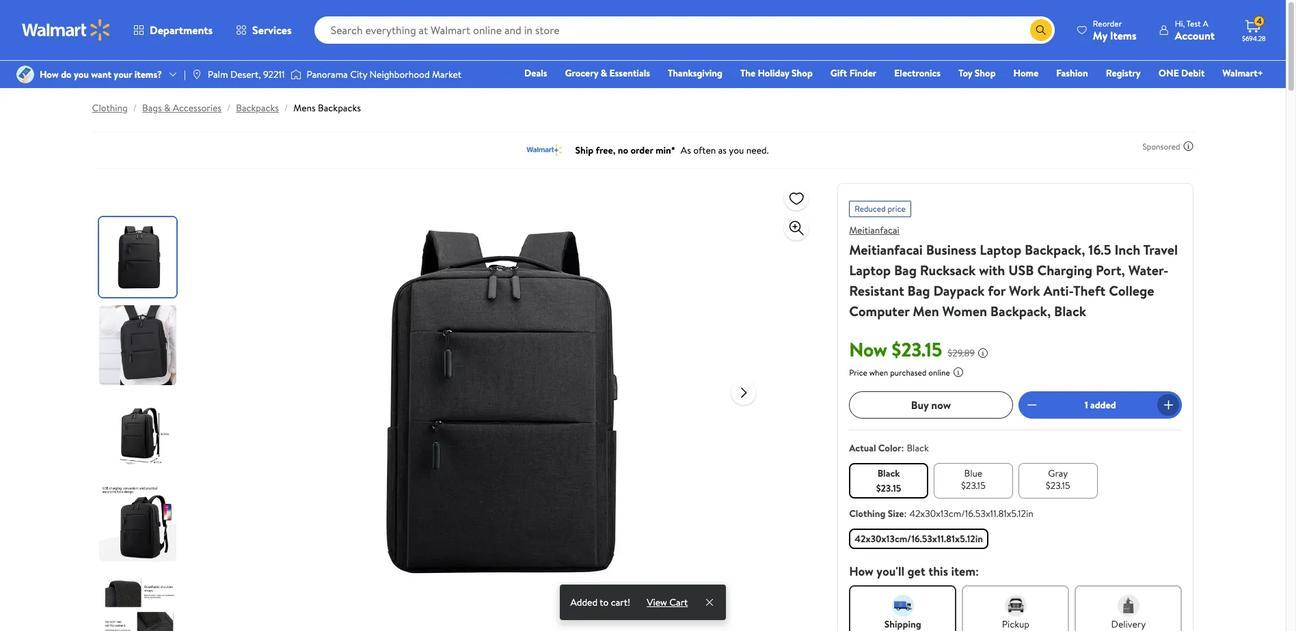 Task type: locate. For each thing, give the bounding box(es) containing it.
meitianfacai business laptop backpack, 16.5 inch travel laptop bag rucksack with usb charging port, water-resistant bag daypack for work anti-theft college computer men women backpack, black - image 4 of 6 image
[[99, 482, 179, 562]]

increase quantity meitianfacai business laptop backpack, 16.5 inch travel laptop bag rucksack with usb charging port, water-resistant bag daypack for work anti-theft college computer men women backpack, black, current quantity 1 image
[[1161, 397, 1177, 414]]

purchased
[[890, 367, 927, 379]]

0 vertical spatial clothing
[[92, 101, 128, 115]]

meitianfacai business laptop backpack, 16.5 inch travel laptop bag rucksack with usb charging port, water-resistant bag daypack for work anti-theft college computer men women backpack, black - image 5 of 6 image
[[99, 570, 179, 632]]

1 / from the left
[[133, 101, 137, 115]]

 image for palm
[[191, 69, 202, 80]]

0 horizontal spatial  image
[[16, 66, 34, 83]]

0 vertical spatial bag
[[894, 261, 917, 280]]

one debit
[[1159, 66, 1205, 80]]

1 vertical spatial &
[[164, 101, 170, 115]]

for
[[988, 282, 1006, 300]]

price
[[849, 367, 868, 379]]

0 horizontal spatial laptop
[[849, 261, 891, 280]]

rucksack
[[920, 261, 976, 280]]

toy shop
[[959, 66, 996, 80]]

meitianfacai down reduced
[[849, 224, 900, 237]]

test
[[1187, 17, 1201, 29]]

$29.89
[[948, 347, 975, 360]]

laptop
[[980, 241, 1022, 259], [849, 261, 891, 280]]

price when purchased online
[[849, 367, 950, 379]]

theft
[[1073, 282, 1106, 300]]

you
[[74, 68, 89, 81]]

meitianfacai
[[849, 224, 900, 237], [849, 241, 923, 259]]

2 horizontal spatial black
[[1054, 302, 1087, 321]]

travel
[[1143, 241, 1178, 259]]

backpack, down 'work'
[[991, 302, 1051, 321]]

1 vertical spatial :
[[904, 507, 907, 521]]

online
[[929, 367, 950, 379]]

42x30x13cm/16.53x11.81x5.12in inside button
[[855, 533, 983, 546]]

bag up the men
[[908, 282, 930, 300]]

neighborhood
[[370, 68, 430, 81]]

$23.15 for blue $23.15
[[961, 479, 986, 493]]

1 horizontal spatial backpacks
[[318, 101, 361, 115]]

0 horizontal spatial shop
[[792, 66, 813, 80]]

/ left "backpacks" link
[[227, 101, 231, 115]]

42x30x13cm/16.53x11.81x5.12in up get
[[855, 533, 983, 546]]

reorder
[[1093, 17, 1122, 29]]

one debit link
[[1153, 66, 1211, 81]]

0 vertical spatial :
[[902, 442, 904, 455]]

ad disclaimer and feedback for skylinedisplayad image
[[1183, 141, 1194, 152]]

walmart+
[[1223, 66, 1264, 80]]

how for how do you want your items?
[[40, 68, 59, 81]]

$23.15 up purchased
[[892, 336, 942, 363]]

departments button
[[122, 14, 224, 46]]

$23.15 up clothing size list
[[1046, 479, 1070, 493]]

0 vertical spatial &
[[601, 66, 607, 80]]

42x30x13cm/16.53x11.81x5.12in down blue $23.15
[[910, 507, 1034, 521]]

one
[[1159, 66, 1179, 80]]

laptop up with
[[980, 241, 1022, 259]]

to
[[600, 596, 609, 610]]

black down anti-
[[1054, 302, 1087, 321]]

& right bags at the left top of the page
[[164, 101, 170, 115]]

0 horizontal spatial black
[[878, 467, 900, 481]]

& inside "link"
[[601, 66, 607, 80]]

water-
[[1129, 261, 1169, 280]]

/
[[133, 101, 137, 115], [227, 101, 231, 115], [284, 101, 288, 115]]

added to cart!
[[571, 596, 630, 610]]

usb
[[1009, 261, 1034, 280]]

/ left bags at the left top of the page
[[133, 101, 137, 115]]

/ left "mens"
[[284, 101, 288, 115]]

$23.15 for gray $23.15
[[1046, 479, 1070, 493]]

: for clothing size
[[904, 507, 907, 521]]

1 vertical spatial meitianfacai
[[849, 241, 923, 259]]

0 vertical spatial meitianfacai
[[849, 224, 900, 237]]

clothing left size
[[849, 507, 886, 521]]

|
[[184, 68, 186, 81]]

registry link
[[1100, 66, 1147, 81]]

reduced
[[855, 203, 886, 215]]

meitianfacai business laptop backpack, 16.5 inch travel laptop bag rucksack with usb charging port, water-resistant bag daypack for work anti-theft college computer men women backpack, black image
[[283, 183, 721, 621]]

clothing size : 42x30x13cm/16.53x11.81x5.12in
[[849, 507, 1034, 521]]

 image
[[290, 68, 301, 81]]

0 horizontal spatial clothing
[[92, 101, 128, 115]]

&
[[601, 66, 607, 80], [164, 101, 170, 115]]

1
[[1085, 399, 1088, 412]]

0 vertical spatial laptop
[[980, 241, 1022, 259]]

& right grocery at the top left of the page
[[601, 66, 607, 80]]

toy
[[959, 66, 973, 80]]

clothing for clothing / bags & accessories / backpacks / mens backpacks
[[92, 101, 128, 115]]

grocery
[[565, 66, 598, 80]]

services
[[252, 23, 292, 38]]

0 vertical spatial black
[[1054, 302, 1087, 321]]

clothing down 'want'
[[92, 101, 128, 115]]

1 horizontal spatial &
[[601, 66, 607, 80]]

0 horizontal spatial /
[[133, 101, 137, 115]]

 image left the do
[[16, 66, 34, 83]]

shop right 'toy'
[[975, 66, 996, 80]]

black down actual color : black
[[878, 467, 900, 481]]

0 vertical spatial how
[[40, 68, 59, 81]]

backpack, up charging
[[1025, 241, 1085, 259]]

1 vertical spatial how
[[849, 563, 874, 580]]

market
[[432, 68, 462, 81]]

buy now button
[[849, 392, 1013, 419]]

port,
[[1096, 261, 1125, 280]]

0 horizontal spatial backpacks
[[236, 101, 279, 115]]

gift finder
[[831, 66, 877, 80]]

1 meitianfacai from the top
[[849, 224, 900, 237]]

0 horizontal spatial &
[[164, 101, 170, 115]]

add to favorites list, meitianfacai business laptop backpack, 16.5 inch travel laptop bag rucksack with usb charging port, water-resistant bag daypack for work anti-theft college computer men women backpack, black image
[[788, 190, 805, 207]]

1 horizontal spatial clothing
[[849, 507, 886, 521]]

shop right holiday
[[792, 66, 813, 80]]

backpacks right "mens"
[[318, 101, 361, 115]]

bag up 'resistant'
[[894, 261, 917, 280]]

1 horizontal spatial shop
[[975, 66, 996, 80]]

black right color
[[907, 442, 929, 455]]

: right actual at the right of page
[[902, 442, 904, 455]]

deals link
[[518, 66, 554, 81]]

$23.15 up the clothing size : 42x30x13cm/16.53x11.81x5.12in
[[961, 479, 986, 493]]

buy now
[[911, 398, 951, 413]]

$23.15 up size
[[876, 482, 901, 496]]

backpacks down palm desert, 92211
[[236, 101, 279, 115]]

meitianfacai link
[[849, 224, 900, 237]]

how left you'll
[[849, 563, 874, 580]]

2 vertical spatial black
[[878, 467, 900, 481]]

the
[[740, 66, 756, 80]]

2 horizontal spatial /
[[284, 101, 288, 115]]

your
[[114, 68, 132, 81]]

: up 42x30x13cm/16.53x11.81x5.12in button
[[904, 507, 907, 521]]

: for actual color
[[902, 442, 904, 455]]

1 vertical spatial laptop
[[849, 261, 891, 280]]

laptop up 'resistant'
[[849, 261, 891, 280]]

4
[[1257, 15, 1262, 27]]

get
[[908, 563, 926, 580]]

1 horizontal spatial how
[[849, 563, 874, 580]]

1 vertical spatial 42x30x13cm/16.53x11.81x5.12in
[[855, 533, 983, 546]]

clothing size list
[[847, 526, 1185, 552]]

now
[[931, 398, 951, 413]]

backpacks link
[[236, 101, 279, 115]]

how left the do
[[40, 68, 59, 81]]

$23.15
[[892, 336, 942, 363], [961, 479, 986, 493], [1046, 479, 1070, 493], [876, 482, 901, 496]]

meitianfacai down meitianfacai link
[[849, 241, 923, 259]]

search icon image
[[1036, 25, 1047, 36]]

shop
[[792, 66, 813, 80], [975, 66, 996, 80]]

zoom image modal image
[[788, 220, 805, 237]]

mens backpacks link
[[294, 101, 361, 115]]

 image
[[16, 66, 34, 83], [191, 69, 202, 80]]

clothing
[[92, 101, 128, 115], [849, 507, 886, 521]]

 image right |
[[191, 69, 202, 80]]

1 horizontal spatial  image
[[191, 69, 202, 80]]

1 vertical spatial black
[[907, 442, 929, 455]]

1 backpacks from the left
[[236, 101, 279, 115]]

mens
[[294, 101, 316, 115]]

electronics
[[894, 66, 941, 80]]

0 horizontal spatial how
[[40, 68, 59, 81]]

how
[[40, 68, 59, 81], [849, 563, 874, 580]]

$23.15 for black $23.15
[[876, 482, 901, 496]]

42x30x13cm/16.53x11.81x5.12in
[[910, 507, 1034, 521], [855, 533, 983, 546]]

close image
[[705, 597, 715, 608]]

1 horizontal spatial /
[[227, 101, 231, 115]]

black
[[1054, 302, 1087, 321], [907, 442, 929, 455], [878, 467, 900, 481]]

college
[[1109, 282, 1155, 300]]

decrease quantity meitianfacai business laptop backpack, 16.5 inch travel laptop bag rucksack with usb charging port, water-resistant bag daypack for work anti-theft college computer men women backpack, black, current quantity 1 image
[[1024, 397, 1041, 414]]

bag
[[894, 261, 917, 280], [908, 282, 930, 300]]

:
[[902, 442, 904, 455], [904, 507, 907, 521]]

1 vertical spatial clothing
[[849, 507, 886, 521]]

items?
[[134, 68, 162, 81]]

42x30x13cm/16.53x11.81x5.12in button
[[849, 529, 989, 550]]



Task type: describe. For each thing, give the bounding box(es) containing it.
panorama city neighborhood market
[[307, 68, 462, 81]]

color
[[878, 442, 902, 455]]

clothing for clothing size : 42x30x13cm/16.53x11.81x5.12in
[[849, 507, 886, 521]]

intent image for shipping image
[[892, 596, 914, 617]]

home
[[1014, 66, 1039, 80]]

view cart button
[[641, 585, 694, 621]]

services button
[[224, 14, 303, 46]]

added
[[1091, 399, 1116, 412]]

charging
[[1037, 261, 1093, 280]]

bags & accessories link
[[142, 101, 222, 115]]

accessories
[[173, 101, 222, 115]]

1 horizontal spatial laptop
[[980, 241, 1022, 259]]

electronics link
[[888, 66, 947, 81]]

meitianfacai meitianfacai business laptop backpack, 16.5 inch travel laptop bag rucksack with usb charging port, water- resistant bag daypack for work anti-theft college computer men women backpack, black
[[849, 224, 1178, 321]]

now
[[849, 336, 887, 363]]

intent image for delivery image
[[1118, 596, 1140, 617]]

2 backpacks from the left
[[318, 101, 361, 115]]

3 / from the left
[[284, 101, 288, 115]]

anti-
[[1044, 282, 1073, 300]]

black inside meitianfacai meitianfacai business laptop backpack, 16.5 inch travel laptop bag rucksack with usb charging port, water- resistant bag daypack for work anti-theft college computer men women backpack, black
[[1054, 302, 1087, 321]]

actual color list
[[847, 461, 1185, 502]]

2 shop from the left
[[975, 66, 996, 80]]

0 vertical spatial 42x30x13cm/16.53x11.81x5.12in
[[910, 507, 1034, 521]]

1 horizontal spatial black
[[907, 442, 929, 455]]

intent image for pickup image
[[1005, 596, 1027, 617]]

92211
[[263, 68, 285, 81]]

sponsored
[[1143, 141, 1180, 152]]

$23.15 for now $23.15
[[892, 336, 942, 363]]

want
[[91, 68, 111, 81]]

price
[[888, 203, 906, 215]]

learn more about strikethrough prices image
[[978, 348, 989, 359]]

size
[[888, 507, 904, 521]]

how for how you'll get this item:
[[849, 563, 874, 580]]

view cart
[[647, 596, 688, 610]]

daypack
[[934, 282, 985, 300]]

1 shop from the left
[[792, 66, 813, 80]]

2 / from the left
[[227, 101, 231, 115]]

gray
[[1048, 467, 1068, 481]]

panorama
[[307, 68, 348, 81]]

1 vertical spatial backpack,
[[991, 302, 1051, 321]]

hi, test a account
[[1175, 17, 1215, 43]]

palm desert, 92211
[[208, 68, 285, 81]]

debit
[[1182, 66, 1205, 80]]

home link
[[1008, 66, 1045, 81]]

city
[[350, 68, 367, 81]]

gray $23.15
[[1046, 467, 1070, 493]]

fashion
[[1057, 66, 1088, 80]]

the holiday shop
[[740, 66, 813, 80]]

toy shop link
[[953, 66, 1002, 81]]

actual
[[849, 442, 876, 455]]

now $23.15
[[849, 336, 942, 363]]

reorder my items
[[1093, 17, 1137, 43]]

grocery & essentials link
[[559, 66, 656, 81]]

my
[[1093, 28, 1108, 43]]

palm
[[208, 68, 228, 81]]

reduced price
[[855, 203, 906, 215]]

finder
[[850, 66, 877, 80]]

meitianfacai business laptop backpack, 16.5 inch travel laptop bag rucksack with usb charging port, water-resistant bag daypack for work anti-theft college computer men women backpack, black - image 2 of 6 image
[[99, 306, 179, 386]]

resistant
[[849, 282, 904, 300]]

buy
[[911, 398, 929, 413]]

16.5
[[1089, 241, 1112, 259]]

walmart image
[[22, 19, 111, 41]]

gift finder link
[[824, 66, 883, 81]]

hi,
[[1175, 17, 1185, 29]]

view
[[647, 596, 667, 610]]

blue $23.15
[[961, 467, 986, 493]]

4 $694.28
[[1242, 15, 1266, 43]]

essentials
[[610, 66, 650, 80]]

items
[[1110, 28, 1137, 43]]

Walmart Site-Wide search field
[[314, 16, 1055, 44]]

meitianfacai business laptop backpack, 16.5 inch travel laptop bag rucksack with usb charging port, water-resistant bag daypack for work anti-theft college computer men women backpack, black - image 3 of 6 image
[[99, 394, 179, 474]]

account
[[1175, 28, 1215, 43]]

holiday
[[758, 66, 790, 80]]

how you'll get this item:
[[849, 563, 979, 580]]

computer
[[849, 302, 910, 321]]

item:
[[951, 563, 979, 580]]

black inside black $23.15
[[878, 467, 900, 481]]

gift
[[831, 66, 847, 80]]

legal information image
[[953, 367, 964, 378]]

added
[[571, 596, 598, 610]]

you'll
[[877, 563, 905, 580]]

 image for how
[[16, 66, 34, 83]]

actual color : black
[[849, 442, 929, 455]]

$694.28
[[1242, 34, 1266, 43]]

Search search field
[[314, 16, 1055, 44]]

bags
[[142, 101, 162, 115]]

a
[[1203, 17, 1209, 29]]

cart!
[[611, 596, 630, 610]]

do
[[61, 68, 72, 81]]

with
[[979, 261, 1005, 280]]

meitianfacai business laptop backpack, 16.5 inch travel laptop bag rucksack with usb charging port, water-resistant bag daypack for work anti-theft college computer men women backpack, black - image 1 of 6 image
[[99, 217, 179, 297]]

blue
[[964, 467, 983, 481]]

2 meitianfacai from the top
[[849, 241, 923, 259]]

registry
[[1106, 66, 1141, 80]]

fashion link
[[1050, 66, 1094, 81]]

0 vertical spatial backpack,
[[1025, 241, 1085, 259]]

black $23.15
[[876, 467, 901, 496]]

business
[[926, 241, 977, 259]]

next media item image
[[736, 385, 752, 401]]

1 vertical spatial bag
[[908, 282, 930, 300]]

clothing link
[[92, 101, 128, 115]]

desert,
[[230, 68, 261, 81]]

walmart+ link
[[1217, 66, 1270, 81]]

grocery & essentials
[[565, 66, 650, 80]]

deals
[[524, 66, 547, 80]]



Task type: vqa. For each thing, say whether or not it's contained in the screenshot.
Stem,
no



